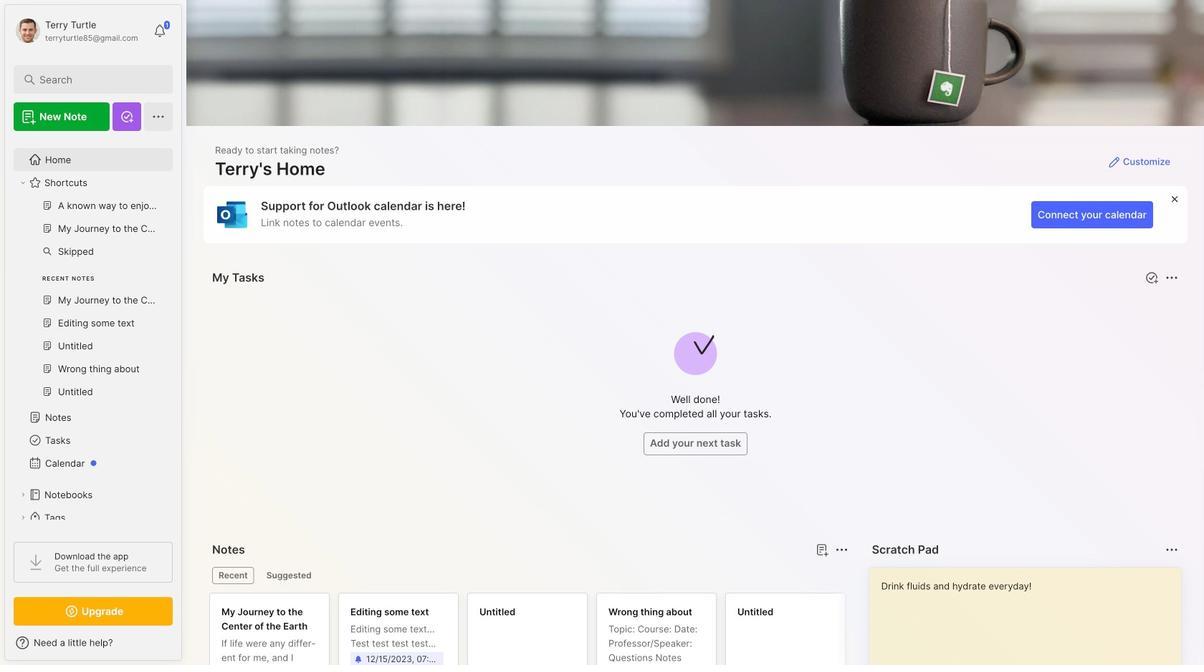 Task type: locate. For each thing, give the bounding box(es) containing it.
tab
[[212, 568, 254, 585], [260, 568, 318, 585]]

tree inside main element
[[5, 140, 181, 584]]

row group
[[209, 594, 1204, 666]]

None search field
[[39, 71, 154, 88]]

0 vertical spatial more actions image
[[1163, 270, 1181, 287]]

2 tab from the left
[[260, 568, 318, 585]]

tree
[[5, 140, 181, 584]]

Search text field
[[39, 73, 154, 87]]

More actions field
[[1162, 268, 1182, 288], [832, 540, 852, 561], [1162, 540, 1182, 561]]

group
[[14, 194, 164, 412]]

WHAT'S NEW field
[[5, 632, 181, 655]]

1 horizontal spatial tab
[[260, 568, 318, 585]]

expand tags image
[[19, 514, 27, 523]]

more actions image
[[1163, 270, 1181, 287], [1163, 542, 1181, 559]]

1 more actions image from the top
[[1163, 270, 1181, 287]]

Start writing… text field
[[881, 568, 1181, 666]]

1 vertical spatial more actions image
[[1163, 542, 1181, 559]]

0 horizontal spatial tab
[[212, 568, 254, 585]]

tab list
[[212, 568, 846, 585]]



Task type: describe. For each thing, give the bounding box(es) containing it.
none search field inside main element
[[39, 71, 154, 88]]

group inside tree
[[14, 194, 164, 412]]

2 more actions image from the top
[[1163, 542, 1181, 559]]

click to collapse image
[[181, 639, 192, 657]]

1 tab from the left
[[212, 568, 254, 585]]

main element
[[0, 0, 186, 666]]

more actions image
[[833, 542, 851, 559]]

new task image
[[1145, 271, 1159, 285]]

expand notebooks image
[[19, 491, 27, 500]]

Account field
[[14, 16, 138, 45]]



Task type: vqa. For each thing, say whether or not it's contained in the screenshot.
the bottommost Single
no



